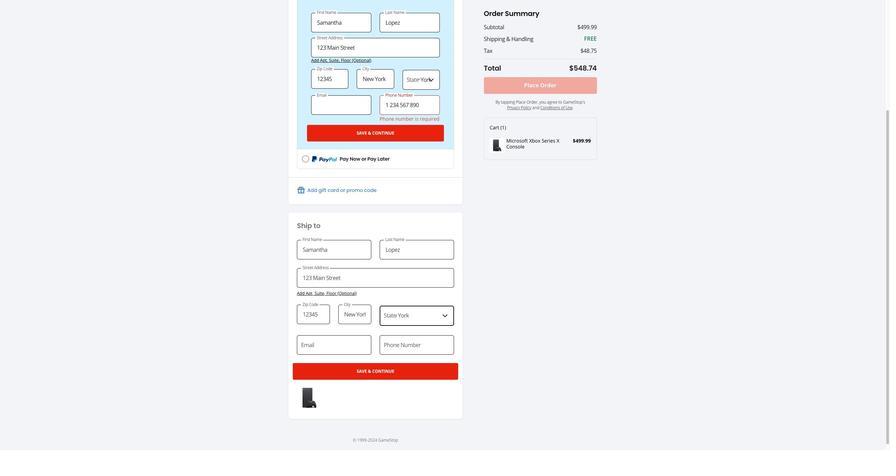 Task type: locate. For each thing, give the bounding box(es) containing it.
None telephone field
[[380, 95, 440, 115], [380, 335, 454, 355], [380, 95, 440, 115], [380, 335, 454, 355]]

None text field
[[311, 13, 371, 32], [311, 38, 440, 58], [311, 69, 349, 89], [357, 69, 394, 89], [297, 305, 330, 324], [311, 13, 371, 32], [311, 38, 440, 58], [311, 69, 349, 89], [357, 69, 394, 89], [297, 305, 330, 324]]

microsoft xbox series x console image
[[297, 385, 322, 410]]

None text field
[[380, 13, 440, 32], [297, 240, 371, 259], [380, 240, 454, 259], [297, 268, 454, 288], [338, 305, 371, 324], [380, 13, 440, 32], [297, 240, 371, 259], [380, 240, 454, 259], [297, 268, 454, 288], [338, 305, 371, 324]]

None email field
[[311, 95, 371, 115], [297, 335, 371, 355], [311, 95, 371, 115], [297, 335, 371, 355]]

gift card image
[[297, 186, 305, 194]]

tab list
[[297, 0, 454, 169]]

microsoft xbox series x console image
[[490, 138, 504, 153]]



Task type: vqa. For each thing, say whether or not it's contained in the screenshot.
the Digital on the top left
no



